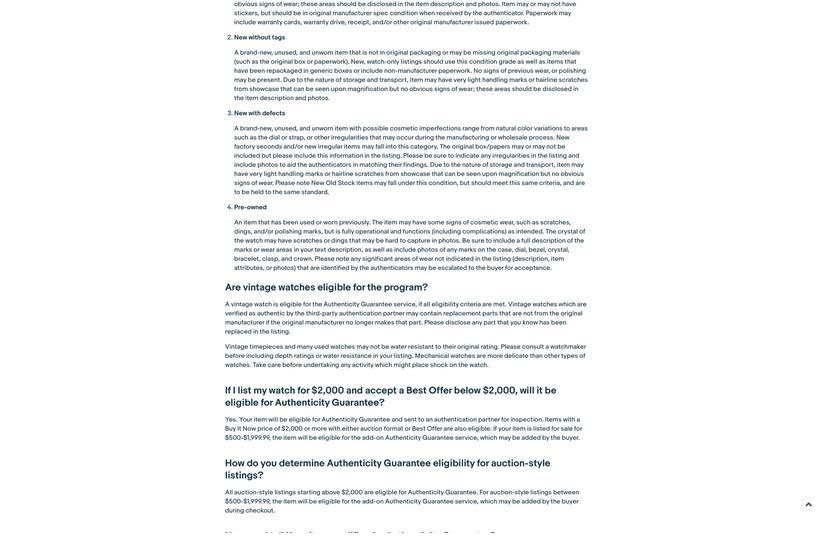 Task type: vqa. For each thing, say whether or not it's contained in the screenshot.
middle Return
no



Task type: describe. For each thing, give the bounding box(es) containing it.
as up previous
[[518, 58, 525, 66]]

but inside an item that has been used or worn previously. the item may have some signs of cosmetic wear, such as scratches, dings, and/or polishing marks, but is fully operational and functions (including complications) as intended. the crystal of the watch may have scratches or                             dings that may be hard to capture in photos. be sure to include a full description of the marks or wear areas in your text description, as well as include photos of any marks on the case, dial, bezel, crystal, bracelet, clasp, and crown. please note any significant areas                             of wear not indicated in the listing (description, item attributes, or photos) that are identified by the authenticators may be escalated to the buyer for acceptance.
[[324, 228, 334, 236]]

as inside a brand-new, unused, and unworn item with possible cosmetic imperfections range from natural color variations to areas such as the dial or strap, or other irregularities that may occur during the manufacturing or wholesale process. new factory seconds and/or new irregular                             items may fall into this category. the original box/papers may or may not be included but please include this information in the listing. please be sure to indicate any irregularities in the listing and include photos to aid the authenticators in matching their findings.                             due to the nature of storage and transport, item may have very light handling marks or hairline scratches from showcase that can be seen upon magnification but no obvious signs of wear. please note new old stock items may fall under this condition, but should meet this                             same criteria, and are to be held to the same standard.
[[250, 134, 257, 142]]

$500- inside the all auction-style listings starting above $2,000 are eligible for authenticity guarantee. for auction-style listings between $500-$1,999.99, the item will be eligible for the add-on authenticity guarantee service, which may be added by the buyer during checkout.
[[225, 498, 244, 506]]

format
[[384, 425, 404, 433]]

any down description,
[[351, 255, 361, 263]]

been inside a brand-new, unused, and unworn item that is not in original packaging or may be missing original packaging materials (such as the original box or paperwork). new, watch-only listings should use this condition grade as well as items that have been repackaged in generic                             boxes or include non-manufacturer paperwork. no signs of previous wear, or polishing may be present. due to the nature of storage and transport, item may have very light handling marks or hairline scratches from showcase that can be seen upon magnification but no obvious                             signs of wear; these areas should be disclosed in the item description and photos.
[[250, 67, 265, 75]]

or right box
[[307, 58, 313, 66]]

starting
[[298, 489, 321, 497]]

without
[[249, 34, 271, 41]]

scratches inside a brand-new, unused, and unworn item that is not in original packaging or may be missing original packaging materials (such as the original box or paperwork). new, watch-only listings should use this condition grade as well as items that have been repackaged in generic                             boxes or include non-manufacturer paperwork. no signs of previous wear, or polishing may be present. due to the nature of storage and transport, item may have very light handling marks or hairline scratches from showcase that can be seen upon magnification but no obvious                             signs of wear; these areas should be disclosed in the item description and photos.
[[559, 76, 588, 84]]

fully
[[342, 228, 354, 236]]

a brand-new, unused, and unworn item with possible cosmetic imperfections range from natural color variations to areas such as the dial or strap, or other irregularities that may occur during the manufacturing or wholesale process. new factory seconds and/or new irregular                             items may fall into this category. the original box/papers may or may not be included but please include this information in the listing. please be sure to indicate any irregularities in the listing and include photos to aid the authenticators in matching their findings.                             due to the nature of storage and transport, item may have very light handling marks or hairline scratches from showcase that can be seen upon magnification but no obvious signs of wear. please note new old stock items may fall under this condition, but should meet this                             same criteria, and are to be held to the same standard.
[[234, 125, 588, 196]]

of down grade
[[501, 67, 507, 75]]

that down materials
[[565, 58, 577, 66]]

to up condition, at the top
[[444, 161, 450, 169]]

criteria
[[460, 301, 481, 308]]

eligibility inside a vintage watch is eligible for the authenticity guarantee service, if all eligibility criteria are met. vintage watches which are verified as authentic by the third-party authentication partner may contain replacement parts that are not from the original manufacturer if the                         original manufacturer no longer makes that part. please disclose any part that you know has been replaced in the listing.
[[432, 301, 459, 308]]

signs down condition on the right
[[484, 67, 500, 75]]

original up watchmaker
[[561, 310, 583, 318]]

my
[[254, 385, 267, 397]]

2 horizontal spatial listings
[[531, 489, 552, 497]]

have up 'functions'
[[413, 219, 427, 227]]

a inside yes. your item will be eligible for authenticity guarantee and sent to an authentication partner for inspection. items with a buy it now price of $2,000 or more with either auction format or best offer are also eligible. if your item is listed for sale for $500-$1,999.99, the                         item will be eligible for the add-on authenticity guarantee service, which may be added by the buyer.
[[577, 416, 580, 424]]

from up under
[[386, 170, 399, 178]]

or down sent
[[405, 425, 411, 433]]

to inside yes. your item will be eligible for authenticity guarantee and sent to an authentication partner for inspection. items with a buy it now price of $2,000 or more with either auction format or best offer are also eligible. if your item is listed for sale for $500-$1,999.99, the                         item will be eligible for the add-on authenticity guarantee service, which may be added by the buyer.
[[419, 416, 425, 424]]

accept
[[365, 385, 397, 397]]

of inside vintage timepieces and many used watches may not be water resistant to their original rating. please consult a watchmaker before including depth ratings or water resistance in your listing. mechanical watches are more delicate than other types of watches. take care before                         undertaking any activity which might place shock on the watch.
[[580, 352, 586, 360]]

non-
[[384, 67, 398, 75]]

case,
[[498, 246, 514, 254]]

this right under
[[417, 179, 427, 187]]

1 horizontal spatial if
[[419, 301, 422, 308]]

resistant
[[408, 343, 434, 351]]

light inside a brand-new, unused, and unworn item that is not in original packaging or may be missing original packaging materials (such as the original box or paperwork). new, watch-only listings should use this condition grade as well as items that have been repackaged in generic                             boxes or include non-manufacturer paperwork. no signs of previous wear, or polishing may be present. due to the nature of storage and transport, item may have very light handling marks or hairline scratches from showcase that can be seen upon magnification but no obvious                             signs of wear; these areas should be disclosed in the item description and photos.
[[468, 76, 481, 84]]

in down (including
[[432, 237, 437, 245]]

of down box/papers
[[483, 161, 489, 169]]

will up 'price' in the left bottom of the page
[[269, 416, 278, 424]]

may inside the all auction-style listings starting above $2,000 are eligible for authenticity guarantee. for auction-style listings between $500-$1,999.99, the item will be eligible for the add-on authenticity guarantee service, which may be added by the buyer during checkout.
[[499, 498, 511, 506]]

0 vertical spatial irregularities
[[331, 134, 369, 142]]

present.
[[257, 76, 282, 84]]

intended.
[[516, 228, 544, 236]]

added inside the all auction-style listings starting above $2,000 are eligible for authenticity guarantee. for auction-style listings between $500-$1,999.99, the item will be eligible for the add-on authenticity guarantee service, which may be added by the buyer during checkout.
[[522, 498, 541, 506]]

in inside vintage timepieces and many used watches may not be water resistant to their original rating. please consult a watchmaker before including depth ratings or water resistance in your listing. mechanical watches are more delicate than other types of watches. take care before                         undertaking any activity which might place shock on the watch.
[[373, 352, 378, 360]]

any inside a brand-new, unused, and unworn item with possible cosmetic imperfections range from natural color variations to areas such as the dial or strap, or other irregularities that may occur during the manufacturing or wholesale process. new factory seconds and/or new irregular                             items may fall into this category. the original box/papers may or may not be included but please include this information in the listing. please be sure to indicate any irregularities in the listing and include photos to aid the authenticators in matching their findings.                             due to the nature of storage and transport, item may have very light handling marks or hairline scratches from showcase that can be seen upon magnification but no obvious signs of wear. please note new old stock items may fall under this condition, but should meet this                             same criteria, and are to be held to the same standard.
[[481, 152, 491, 160]]

missing
[[473, 49, 496, 57]]

operational
[[356, 228, 389, 236]]

watches up "watch."
[[451, 352, 475, 360]]

with up sale at right
[[563, 416, 576, 424]]

sure inside an item that has been used or worn previously. the item may have some signs of cosmetic wear, such as scratches, dings, and/or polishing marks, but is fully operational and functions (including complications) as intended. the crystal of the watch may have scratches or                             dings that may be hard to capture in photos. be sure to include a full description of the marks or wear areas in your text description, as well as include photos of any marks on the case, dial, bezel, crystal, bracelet, clasp, and crown. please note any significant areas                             of wear not indicated in the listing (description, item attributes, or photos) that are identified by the authenticators may be escalated to the buyer for acceptance.
[[472, 237, 485, 245]]

of down boxes
[[336, 76, 342, 84]]

this down occur
[[398, 143, 409, 151]]

and/or inside an item that has been used or worn previously. the item may have some signs of cosmetic wear, such as scratches, dings, and/or polishing marks, but is fully operational and functions (including complications) as intended. the crystal of the watch may have scratches or                             dings that may be hard to capture in photos. be sure to include a full description of the marks or wear areas in your text description, as well as include photos of any marks on the case, dial, bezel, crystal, bracelet, clasp, and crown. please note any significant areas                             of wear not indicated in the listing (description, item attributes, or photos) that are identified by the authenticators may be escalated to the buyer for acceptance.
[[254, 228, 273, 236]]

listings?
[[225, 470, 264, 482]]

0 horizontal spatial listings
[[275, 489, 296, 497]]

but right condition, at the top
[[460, 179, 470, 187]]

1 horizontal spatial same
[[522, 179, 538, 187]]

0 horizontal spatial should
[[424, 58, 444, 66]]

description inside an item that has been used or worn previously. the item may have some signs of cosmetic wear, such as scratches, dings, and/or polishing marks, but is fully operational and functions (including complications) as intended. the crystal of the watch may have scratches or                             dings that may be hard to capture in photos. be sure to include a full description of the marks or wear areas in your text description, as well as include photos of any marks on the case, dial, bezel, crystal, bracelet, clasp, and crown. please note any significant areas                             of wear not indicated in the listing (description, item attributes, or photos) that are identified by the authenticators may be escalated to the buyer for acceptance.
[[532, 237, 566, 245]]

that right part
[[498, 319, 509, 327]]

used inside an item that has been used or worn previously. the item may have some signs of cosmetic wear, such as scratches, dings, and/or polishing marks, but is fully operational and functions (including complications) as intended. the crystal of the watch may have scratches or                             dings that may be hard to capture in photos. be sure to include a full description of the marks or wear areas in your text description, as well as include photos of any marks on the case, dial, bezel, crystal, bracelet, clasp, and crown. please note any significant areas                             of wear not indicated in the listing (description, item attributes, or photos) that are identified by the authenticators may be escalated to the buyer for acceptance.
[[300, 219, 315, 227]]

due inside a brand-new, unused, and unworn item with possible cosmetic imperfections range from natural color variations to areas such as the dial or strap, or other irregularities that may occur during the manufacturing or wholesale process. new factory seconds and/or new irregular                             items may fall into this category. the original box/papers may or may not be included but please include this information in the listing. please be sure to indicate any irregularities in the listing and include photos to aid the authenticators in matching their findings.                             due to the nature of storage and transport, item may have very light handling marks or hairline scratches from showcase that can be seen upon magnification but no obvious signs of wear. please note new old stock items may fall under this condition, but should meet this                             same criteria, and are to be held to the same standard.
[[430, 161, 442, 169]]

if i list my watch for $2,000 and accept a best offer below $2,000, will it be eligible for authenticity guarantee?
[[225, 385, 557, 409]]

listings inside a brand-new, unused, and unworn item that is not in original packaging or may be missing original packaging materials (such as the original box or paperwork). new, watch-only listings should use this condition grade as well as items that have been repackaged in generic                             boxes or include non-manufacturer paperwork. no signs of previous wear, or polishing may be present. due to the nature of storage and transport, item may have very light handling marks or hairline scratches from showcase that can be seen upon magnification but no obvious                             signs of wear; these areas should be disclosed in the item description and photos.
[[401, 58, 422, 66]]

may inside vintage timepieces and many used watches may not be water resistant to their original rating. please consult a watchmaker before including depth ratings or water resistance in your listing. mechanical watches are more delicate than other types of watches. take care before                         undertaking any activity which might place shock on the watch.
[[357, 343, 369, 351]]

not inside an item that has been used or worn previously. the item may have some signs of cosmetic wear, such as scratches, dings, and/or polishing marks, but is fully operational and functions (including complications) as intended. the crystal of the watch may have scratches or                             dings that may be hard to capture in photos. be sure to include a full description of the marks or wear areas in your text description, as well as include photos of any marks on the case, dial, bezel, crystal, bracelet, clasp, and crown. please note any significant areas                             of wear not indicated in the listing (description, item attributes, or photos) that are identified by the authenticators may be escalated to the buyer for acceptance.
[[435, 255, 445, 263]]

on inside an item that has been used or worn previously. the item may have some signs of cosmetic wear, such as scratches, dings, and/or polishing marks, but is fully operational and functions (including complications) as intended. the crystal of the watch may have scratches or                             dings that may be hard to capture in photos. be sure to include a full description of the marks or wear areas in your text description, as well as include photos of any marks on the case, dial, bezel, crystal, bracelet, clasp, and crown. please note any significant areas                             of wear not indicated in the listing (description, item attributes, or photos) that are identified by the authenticators may be escalated to the buyer for acceptance.
[[478, 246, 486, 254]]

manufacturer inside a brand-new, unused, and unworn item that is not in original packaging or may be missing original packaging materials (such as the original box or paperwork). new, watch-only listings should use this condition grade as well as items that have been repackaged in generic                             boxes or include non-manufacturer paperwork. no signs of previous wear, or polishing may be present. due to the nature of storage and transport, item may have very light handling marks or hairline scratches from showcase that can be seen upon magnification but no obvious                             signs of wear; these areas should be disclosed in the item description and photos.
[[398, 67, 437, 75]]

for inside a vintage watch is eligible for the authenticity guarantee service, if all eligibility criteria are met. vintage watches which are verified as authentic by the third-party authentication partner may contain replacement parts that are not from the original manufacturer if the                         original manufacturer no longer makes that part. please disclose any part that you know has been replaced in the listing.
[[303, 301, 311, 308]]

marks up bracelet,
[[234, 246, 252, 254]]

tags
[[272, 34, 285, 41]]

handling inside a brand-new, unused, and unworn item that is not in original packaging or may be missing original packaging materials (such as the original box or paperwork). new, watch-only listings should use this condition grade as well as items that have been repackaged in generic                             boxes or include non-manufacturer paperwork. no signs of previous wear, or polishing may be present. due to the nature of storage and transport, item may have very light handling marks or hairline scratches from showcase that can be seen upon magnification but no obvious                             signs of wear; these areas should be disclosed in the item description and photos.
[[483, 76, 508, 84]]

irregular
[[318, 143, 343, 151]]

buy
[[225, 425, 236, 433]]

guarantee?
[[332, 397, 385, 409]]

a for a brand-new, unused, and unworn item that is not in original packaging or may be missing original packaging materials (such as the original box or paperwork). new, watch-only listings should use this condition grade as well as items that have been repackaged in generic                             boxes or include non-manufacturer paperwork. no signs of previous wear, or polishing may be present. due to the nature of storage and transport, item may have very light handling marks or hairline scratches from showcase that can be seen upon magnification but no obvious                             signs of wear; these areas should be disclosed in the item description and photos.
[[234, 49, 239, 57]]

no
[[474, 67, 482, 75]]

above
[[322, 489, 340, 497]]

replacement
[[443, 310, 481, 318]]

transport, inside a brand-new, unused, and unworn item with possible cosmetic imperfections range from natural color variations to areas such as the dial or strap, or other irregularities that may occur during the manufacturing or wholesale process. new factory seconds and/or new irregular                             items may fall into this category. the original box/papers may or may not be included but please include this information in the listing. please be sure to indicate any irregularities in the listing and include photos to aid the authenticators in matching their findings.                             due to the nature of storage and transport, item may have very light handling marks or hairline scratches from showcase that can be seen upon magnification but no obvious signs of wear. please note new old stock items may fall under this condition, but should meet this                             same criteria, and are to be held to the same standard.
[[527, 161, 556, 169]]

are inside yes. your item will be eligible for authenticity guarantee and sent to an authentication partner for inspection. items with a buy it now price of $2,000 or more with either auction format or best offer are also eligible. if your item is listed for sale for $500-$1,999.99, the                         item will be eligible for the add-on authenticity guarantee service, which may be added by the buyer.
[[444, 425, 453, 433]]

materials
[[553, 49, 580, 57]]

that down met.
[[500, 310, 511, 318]]

areas down hard
[[395, 255, 411, 263]]

pre-
[[234, 204, 247, 211]]

indicate
[[456, 152, 480, 160]]

boxes
[[334, 67, 352, 75]]

color
[[518, 125, 533, 132]]

types
[[562, 352, 578, 360]]

of down (including
[[440, 246, 446, 254]]

guarantee up auction
[[359, 416, 390, 424]]

in down "information"
[[353, 161, 358, 169]]

box
[[294, 58, 306, 66]]

photos inside a brand-new, unused, and unworn item with possible cosmetic imperfections range from natural color variations to areas such as the dial or strap, or other irregularities that may occur during the manufacturing or wholesale process. new factory seconds and/or new irregular                             items may fall into this category. the original box/papers may or may not be included but please include this information in the listing. please be sure to indicate any irregularities in the listing and include photos to aid the authenticators in matching their findings.                             due to the nature of storage and transport, item may have very light handling marks or hairline scratches from showcase that can be seen upon magnification but no obvious signs of wear. please note new old stock items may fall under this condition, but should meet this                             same criteria, and are to be held to the same standard.
[[258, 161, 278, 169]]

or right dial
[[281, 134, 287, 142]]

please up findings.
[[404, 152, 423, 160]]

have up clasp,
[[278, 237, 292, 245]]

as up intended.
[[532, 219, 539, 227]]

text
[[315, 246, 326, 254]]

upon inside a brand-new, unused, and unworn item with possible cosmetic imperfections range from natural color variations to areas such as the dial or strap, or other irregularities that may occur during the manufacturing or wholesale process. new factory seconds and/or new irregular                             items may fall into this category. the original box/papers may or may not be included but please include this information in the listing. please be sure to indicate any irregularities in the listing and include photos to aid the authenticators in matching their findings.                             due to the nature of storage and transport, item may have very light handling marks or hairline scratches from showcase that can be seen upon magnification but no obvious signs of wear. please note new old stock items may fall under this condition, but should meet this                             same criteria, and are to be held to the same standard.
[[482, 170, 498, 178]]

crystal,
[[548, 246, 570, 254]]

as down hard
[[386, 246, 393, 254]]

0 horizontal spatial the
[[372, 219, 383, 227]]

photos inside an item that has been used or worn previously. the item may have some signs of cosmetic wear, such as scratches, dings, and/or polishing marks, but is fully operational and functions (including complications) as intended. the crystal of the watch may have scratches or                             dings that may be hard to capture in photos. be sure to include a full description of the marks or wear areas in your text description, as well as include photos of any marks on the case, dial, bezel, crystal, bracelet, clasp, and crown. please note any significant areas                             of wear not indicated in the listing (description, item attributes, or photos) that are identified by the authenticators may be escalated to the buyer for acceptance.
[[418, 246, 438, 254]]

rating.
[[481, 343, 500, 351]]

are inside the all auction-style listings starting above $2,000 are eligible for authenticity guarantee. for auction-style listings between $500-$1,999.99, the item will be eligible for the add-on authenticity guarantee service, which may be added by the buyer during checkout.
[[364, 489, 374, 497]]

marks down be
[[459, 246, 477, 254]]

or up the new
[[307, 134, 313, 142]]

hairline inside a brand-new, unused, and unworn item that is not in original packaging or may be missing original packaging materials (such as the original box or paperwork). new, watch-only listings should use this condition grade as well as items that have been repackaged in generic                             boxes or include non-manufacturer paperwork. no signs of previous wear, or polishing may be present. due to the nature of storage and transport, item may have very light handling marks or hairline scratches from showcase that can be seen upon magnification but no obvious                             signs of wear; these areas should be disclosed in the item description and photos.
[[536, 76, 558, 84]]

sent
[[404, 416, 417, 424]]

part.
[[409, 319, 423, 327]]

have down paperwork.
[[438, 76, 452, 84]]

acceptance.
[[515, 264, 552, 272]]

1 horizontal spatial before
[[283, 362, 302, 369]]

watch inside a vintage watch is eligible for the authenticity guarantee service, if all eligibility criteria are met. vintage watches which are verified as authentic by the third-party authentication partner may contain replacement parts that are not from the original manufacturer if the                         original manufacturer no longer makes that part. please disclose any part that you know has been replaced in the listing.
[[254, 301, 272, 308]]

in up watch- at left
[[380, 49, 385, 57]]

findings.
[[404, 161, 429, 169]]

capture
[[408, 237, 431, 245]]

on inside the all auction-style listings starting above $2,000 are eligible for authenticity guarantee. for auction-style listings between $500-$1,999.99, the item will be eligible for the add-on authenticity guarantee service, which may be added by the buyer during checkout.
[[377, 498, 384, 506]]

unworn for paperwork).
[[312, 49, 334, 57]]

an
[[426, 416, 433, 424]]

or up the marks,
[[316, 219, 322, 227]]

has inside a vintage watch is eligible for the authenticity guarantee service, if all eligibility criteria are met. vintage watches which are verified as authentic by the third-party authentication partner may contain replacement parts that are not from the original manufacturer if the                         original manufacturer no longer makes that part. please disclose any part that you know has been replaced in the listing.
[[540, 319, 550, 327]]

not inside a brand-new, unused, and unworn item with possible cosmetic imperfections range from natural color variations to areas such as the dial or strap, or other irregularities that may occur during the manufacturing or wholesale process. new factory seconds and/or new irregular                             items may fall into this category. the original box/papers may or may not be included but please include this information in the listing. please be sure to indicate any irregularities in the listing and include photos to aid the authenticators in matching their findings.                             due to the nature of storage and transport, item may have very light handling marks or hairline scratches from showcase that can be seen upon magnification but no obvious signs of wear. please note new old stock items may fall under this condition, but should meet this                             same criteria, and are to be held to the same standard.
[[547, 143, 556, 151]]

brand- for (such
[[240, 49, 260, 57]]

consult
[[522, 343, 544, 351]]

0 horizontal spatial manufacturer
[[225, 319, 265, 327]]

include down hard
[[394, 246, 416, 254]]

or up text
[[324, 237, 330, 245]]

eligible inside a vintage watch is eligible for the authenticity guarantee service, if all eligibility criteria are met. vintage watches which are verified as authentic by the third-party authentication partner may contain replacement parts that are not from the original manufacturer if the                         original manufacturer no longer makes that part. please disclose any part that you know has been replaced in the listing.
[[280, 301, 302, 308]]

than
[[530, 352, 543, 360]]

auction- inside how do you determine authenticity guarantee eligibility for auction-style listings?
[[491, 458, 529, 470]]

in up crown.
[[294, 246, 299, 254]]

included
[[234, 152, 260, 160]]

to left aid
[[280, 161, 286, 169]]

on inside yes. your item will be eligible for authenticity guarantee and sent to an authentication partner for inspection. items with a buy it now price of $2,000 or more with either auction format or best offer are also eligible. if your item is listed for sale for $500-$1,999.99, the                         item will be eligible for the add-on authenticity guarantee service, which may be added by the buyer.
[[377, 434, 384, 442]]

0 horizontal spatial before
[[225, 352, 245, 360]]

to down complications)
[[486, 237, 492, 245]]

include down the new
[[294, 152, 316, 160]]

upon inside a brand-new, unused, and unworn item that is not in original packaging or may be missing original packaging materials (such as the original box or paperwork). new, watch-only listings should use this condition grade as well as items that have been repackaged in generic                             boxes or include non-manufacturer paperwork. no signs of previous wear, or polishing may be present. due to the nature of storage and transport, item may have very light handling marks or hairline scratches from showcase that can be seen upon magnification but no obvious                             signs of wear; these areas should be disclosed in the item description and photos.
[[331, 85, 346, 93]]

manufacturing
[[447, 134, 490, 142]]

due inside a brand-new, unused, and unworn item that is not in original packaging or may be missing original packaging materials (such as the original box or paperwork). new, watch-only listings should use this condition grade as well as items that have been repackaged in generic                             boxes or include non-manufacturer paperwork. no signs of previous wear, or polishing may be present. due to the nature of storage and transport, item may have very light handling marks or hairline scratches from showcase that can be seen upon magnification but no obvious                             signs of wear; these areas should be disclosed in the item description and photos.
[[283, 76, 295, 84]]

as left intended.
[[508, 228, 515, 236]]

new up standard.
[[311, 179, 325, 187]]

please right the wear.
[[275, 179, 295, 187]]

vintage for a
[[231, 301, 253, 308]]

with left either
[[329, 425, 341, 433]]

include up case,
[[494, 237, 515, 245]]

to down the wear.
[[265, 189, 271, 196]]

authentication inside yes. your item will be eligible for authenticity guarantee and sent to an authentication partner for inspection. items with a buy it now price of $2,000 or more with either auction format or best offer are also eligible. if your item is listed for sale for $500-$1,999.99, the                         item will be eligible for the add-on authenticity guarantee service, which may be added by the buyer.
[[435, 416, 477, 424]]

include down included
[[234, 161, 256, 169]]

listing inside an item that has been used or worn previously. the item may have some signs of cosmetic wear, such as scratches, dings, and/or polishing marks, but is fully operational and functions (including complications) as intended. the crystal of the watch may have scratches or                             dings that may be hard to capture in photos. be sure to include a full description of the marks or wear areas in your text description, as well as include photos of any marks on the case, dial, bezel, crystal, bracelet, clasp, and crown. please note any significant areas                             of wear not indicated in the listing (description, item attributes, or photos) that are identified by the authenticators may be escalated to the buyer for acceptance.
[[493, 255, 511, 263]]

that down crown.
[[297, 264, 309, 272]]

watches down photos)
[[279, 282, 316, 294]]

previously.
[[339, 219, 371, 227]]

to left indicate
[[448, 152, 454, 160]]

new,
[[351, 58, 366, 66]]

signs down paperwork.
[[435, 85, 450, 93]]

not inside a brand-new, unused, and unworn item that is not in original packaging or may be missing original packaging materials (such as the original box or paperwork). new, watch-only listings should use this condition grade as well as items that have been repackaged in generic                             boxes or include non-manufacturer paperwork. no signs of previous wear, or polishing may be present. due to the nature of storage and transport, item may have very light handling marks or hairline scratches from showcase that can be seen upon magnification but no obvious                             signs of wear; these areas should be disclosed in the item description and photos.
[[369, 49, 379, 57]]

depth
[[275, 352, 293, 360]]

will inside the all auction-style listings starting above $2,000 are eligible for authenticity guarantee. for auction-style listings between $500-$1,999.99, the item will be eligible for the add-on authenticity guarantee service, which may be added by the buyer during checkout.
[[298, 498, 308, 506]]

identified
[[321, 264, 350, 272]]

new down variations on the top right
[[557, 134, 570, 142]]

an
[[234, 219, 242, 227]]

guarantee.
[[446, 489, 478, 497]]

including
[[246, 352, 274, 360]]

is inside a vintage watch is eligible for the authenticity guarantee service, if all eligibility criteria are met. vintage watches which are verified as authentic by the third-party authentication partner may contain replacement parts that are not from the original manufacturer if the                         original manufacturer no longer makes that part. please disclose any part that you know has been replaced in the listing.
[[274, 301, 278, 308]]

or up box/papers
[[491, 134, 497, 142]]

best inside yes. your item will be eligible for authenticity guarantee and sent to an authentication partner for inspection. items with a buy it now price of $2,000 or more with either auction format or best offer are also eligible. if your item is listed for sale for $500-$1,999.99, the                         item will be eligible for the add-on authenticity guarantee service, which may be added by the buyer.
[[412, 425, 426, 433]]

many
[[297, 343, 313, 351]]

hairline inside a brand-new, unused, and unworn item with possible cosmetic imperfections range from natural color variations to areas such as the dial or strap, or other irregularities that may occur during the manufacturing or wholesale process. new factory seconds and/or new irregular                             items may fall into this category. the original box/papers may or may not be included but please include this information in the listing. please be sure to indicate any irregularities in the listing and include photos to aid the authenticators in matching their findings.                             due to the nature of storage and transport, item may have very light handling marks or hairline scratches from showcase that can be seen upon magnification but no obvious signs of wear. please note new old stock items may fall under this condition, but should meet this                             same criteria, and are to be held to the same standard.
[[332, 170, 354, 178]]

your inside yes. your item will be eligible for authenticity guarantee and sent to an authentication partner for inspection. items with a buy it now price of $2,000 or more with either auction format or best offer are also eligible. if your item is listed for sale for $500-$1,999.99, the                         item will be eligible for the add-on authenticity guarantee service, which may be added by the buyer.
[[499, 425, 511, 433]]

yes.
[[225, 416, 238, 424]]

obvious inside a brand-new, unused, and unworn item that is not in original packaging or may be missing original packaging materials (such as the original box or paperwork). new, watch-only listings should use this condition grade as well as items that have been repackaged in generic                             boxes or include non-manufacturer paperwork. no signs of previous wear, or polishing may be present. due to the nature of storage and transport, item may have very light handling marks or hairline scratches from showcase that can be seen upon magnification but no obvious                             signs of wear; these areas should be disclosed in the item description and photos.
[[410, 85, 433, 93]]

as inside a vintage watch is eligible for the authenticity guarantee service, if all eligibility criteria are met. vintage watches which are verified as authentic by the third-party authentication partner may contain replacement parts that are not from the original manufacturer if the                         original manufacturer no longer makes that part. please disclose any part that you know has been replaced in the listing.
[[249, 310, 256, 318]]

these
[[476, 85, 493, 93]]

new, for dial
[[260, 125, 273, 132]]

obvious inside a brand-new, unused, and unworn item with possible cosmetic imperfections range from natural color variations to areas such as the dial or strap, or other irregularities that may occur during the manufacturing or wholesale process. new factory seconds and/or new irregular                             items may fall into this category. the original box/papers may or may not be included but please include this information in the listing. please be sure to indicate any irregularities in the listing and include photos to aid the authenticators in matching their findings.                             due to the nature of storage and transport, item may have very light handling marks or hairline scratches from showcase that can be seen upon magnification but no obvious signs of wear. please note new old stock items may fall under this condition, but should meet this                             same criteria, and are to be held to the same standard.
[[561, 170, 584, 178]]

clasp,
[[262, 255, 280, 263]]

guarantee down an
[[423, 434, 454, 442]]

strap,
[[289, 134, 305, 142]]

range
[[463, 125, 480, 132]]

description,
[[328, 246, 363, 254]]

that down repackaged
[[281, 85, 292, 93]]

the inside vintage timepieces and many used watches may not be water resistant to their original rating. please consult a watchmaker before including depth ratings or water resistance in your listing. mechanical watches are more delicate than other types of watches. take care before                         undertaking any activity which might place shock on the watch.
[[459, 362, 468, 369]]

shock
[[430, 362, 448, 369]]

criteria,
[[540, 179, 562, 187]]

in right disclosed
[[574, 85, 579, 93]]

been inside an item that has been used or worn previously. the item may have some signs of cosmetic wear, such as scratches, dings, and/or polishing marks, but is fully operational and functions (including complications) as intended. the crystal of the watch may have scratches or                             dings that may be hard to capture in photos. be sure to include a full description of the marks or wear areas in your text description, as well as include photos of any marks on the case, dial, bezel, crystal, bracelet, clasp, and crown. please note any significant areas                             of wear not indicated in the listing (description, item attributes, or photos) that are identified by the authenticators may be escalated to the buyer for acceptance.
[[283, 219, 298, 227]]

that up condition, at the top
[[432, 170, 444, 178]]

from right the range on the right of page
[[481, 125, 495, 132]]

is inside an item that has been used or worn previously. the item may have some signs of cosmetic wear, such as scratches, dings, and/or polishing marks, but is fully operational and functions (including complications) as intended. the crystal of the watch may have scratches or                             dings that may be hard to capture in photos. be sure to include a full description of the marks or wear areas in your text description, as well as include photos of any marks on the case, dial, bezel, crystal, bracelet, clasp, and crown. please note any significant areas                             of wear not indicated in the listing (description, item attributes, or photos) that are identified by the authenticators may be escalated to the buyer for acceptance.
[[336, 228, 341, 236]]

original up repackaged
[[271, 58, 293, 66]]

delicate
[[505, 352, 529, 360]]

disclosed
[[543, 85, 572, 93]]

as up significant
[[365, 246, 372, 254]]

1 vertical spatial wear
[[420, 255, 434, 263]]

vintage for are
[[243, 282, 276, 294]]

original inside vintage timepieces and many used watches may not be water resistant to their original rating. please consult a watchmaker before including depth ratings or water resistance in your listing. mechanical watches are more delicate than other types of watches. take care before                         undertaking any activity which might place shock on the watch.
[[458, 343, 480, 351]]

of down capture
[[412, 255, 418, 263]]

this down irregular
[[317, 152, 328, 160]]

wear.
[[259, 179, 274, 187]]

1 packaging from the left
[[410, 49, 441, 57]]

style up checkout.
[[259, 489, 273, 497]]

will inside the if i list my watch for $2,000 and accept a best offer below $2,000, will it be eligible for authenticity guarantee?
[[520, 385, 535, 397]]

any inside vintage timepieces and many used watches may not be water resistant to their original rating. please consult a watchmaker before including depth ratings or water resistance in your listing. mechanical watches are more delicate than other types of watches. take care before                         undertaking any activity which might place shock on the watch.
[[341, 362, 351, 369]]

during inside the all auction-style listings starting above $2,000 are eligible for authenticity guarantee. for auction-style listings between $500-$1,999.99, the item will be eligible for the add-on authenticity guarantee service, which may be added by the buyer during checkout.
[[225, 507, 244, 515]]

be inside the if i list my watch for $2,000 and accept a best offer below $2,000, will it be eligible for authenticity guarantee?
[[545, 385, 557, 397]]

undertaking
[[304, 362, 339, 369]]

that left part.
[[396, 319, 408, 327]]

a for a brand-new, unused, and unworn item with possible cosmetic imperfections range from natural color variations to areas such as the dial or strap, or other irregularities that may occur during the manufacturing or wholesale process. new factory seconds and/or new irregular                             items may fall into this category. the original box/papers may or may not be included but please include this information in the listing. please be sure to indicate any irregularities in the listing and include photos to aid the authenticators in matching their findings.                             due to the nature of storage and transport, item may have very light handling marks or hairline scratches from showcase that can be seen upon magnification but no obvious signs of wear. please note new old stock items may fall under this condition, but should meet this                             same criteria, and are to be held to the same standard.
[[234, 125, 239, 132]]

please inside vintage timepieces and many used watches may not be water resistant to their original rating. please consult a watchmaker before including depth ratings or water resistance in your listing. mechanical watches are more delicate than other types of watches. take care before                         undertaking any activity which might place shock on the watch.
[[501, 343, 521, 351]]

that down fully
[[349, 237, 361, 245]]

this right 'meet'
[[510, 179, 521, 187]]

to right variations on the top right
[[564, 125, 570, 132]]

please
[[273, 152, 293, 160]]

description inside a brand-new, unused, and unworn item that is not in original packaging or may be missing original packaging materials (such as the original box or paperwork). new, watch-only listings should use this condition grade as well as items that have been repackaged in generic                             boxes or include non-manufacturer paperwork. no signs of previous wear, or polishing may be present. due to the nature of storage and transport, item may have very light handling marks or hairline scratches from showcase that can be seen upon magnification but no obvious                             signs of wear; these areas should be disclosed in the item description and photos.
[[260, 95, 294, 102]]

disclose
[[446, 319, 471, 327]]

be
[[462, 237, 470, 245]]

have down (such
[[234, 67, 248, 75]]

1 vertical spatial should
[[512, 85, 532, 93]]

1 vertical spatial if
[[266, 319, 269, 327]]

best inside the if i list my watch for $2,000 and accept a best offer below $2,000, will it be eligible for authenticity guarantee?
[[407, 385, 427, 397]]

place
[[412, 362, 429, 369]]

1 horizontal spatial water
[[391, 343, 407, 351]]

information
[[330, 152, 363, 160]]

1 horizontal spatial manufacturer
[[305, 319, 345, 327]]

added inside yes. your item will be eligible for authenticity guarantee and sent to an authentication partner for inspection. items with a buy it now price of $2,000 or more with either auction format or best offer are also eligible. if your item is listed for sale for $500-$1,999.99, the                         item will be eligible for the add-on authenticity guarantee service, which may be added by the buyer.
[[522, 434, 541, 442]]

been inside a vintage watch is eligible for the authenticity guarantee service, if all eligibility criteria are met. vintage watches which are verified as authentic by the third-party authentication partner may contain replacement parts that are not from the original manufacturer if the                         original manufacturer no longer makes that part. please disclose any part that you know has been replaced in the listing.
[[552, 319, 567, 327]]

of left wear;
[[452, 85, 458, 93]]

but up criteria,
[[541, 170, 551, 178]]

full
[[522, 237, 531, 245]]

but down seconds
[[262, 152, 272, 160]]

handling inside a brand-new, unused, and unworn item with possible cosmetic imperfections range from natural color variations to areas such as the dial or strap, or other irregularities that may occur during the manufacturing or wholesale process. new factory seconds and/or new irregular                             items may fall into this category. the original box/papers may or may not be included but please include this information in the listing. please be sure to indicate any irregularities in the listing and include photos to aid the authenticators in matching their findings.                             due to the nature of storage and transport, item may have very light handling marks or hairline scratches from showcase that can be seen upon magnification but no obvious signs of wear. please note new old stock items may fall under this condition, but should meet this                             same criteria, and are to be held to the same standard.
[[278, 170, 304, 178]]

1 horizontal spatial fall
[[388, 179, 397, 187]]

i
[[233, 385, 236, 397]]

as up disclosed
[[539, 58, 546, 66]]

that down possible
[[370, 134, 382, 142]]

in right "indicated"
[[476, 255, 481, 263]]

more inside vintage timepieces and many used watches may not be water resistant to their original rating. please consult a watchmaker before including depth ratings or water resistance in your listing. mechanical watches are more delicate than other types of watches. take care before                         undertaking any activity which might place shock on the watch.
[[488, 352, 503, 360]]

which inside yes. your item will be eligible for authenticity guarantee and sent to an authentication partner for inspection. items with a buy it now price of $2,000 or more with either auction format or best offer are also eligible. if your item is listed for sale for $500-$1,999.99, the                         item will be eligible for the add-on authenticity guarantee service, which may be added by the buyer.
[[480, 434, 497, 442]]

please inside a vintage watch is eligible for the authenticity guarantee service, if all eligibility criteria are met. vintage watches which are verified as authentic by the third-party authentication partner may contain replacement parts that are not from the original manufacturer if the                         original manufacturer no longer makes that part. please disclose any part that you know has been replaced in the listing.
[[425, 319, 444, 327]]

list
[[238, 385, 252, 397]]

listing inside a brand-new, unused, and unworn item with possible cosmetic imperfections range from natural color variations to areas such as the dial or strap, or other irregularities that may occur during the manufacturing or wholesale process. new factory seconds and/or new irregular                             items may fall into this category. the original box/papers may or may not be included but please include this information in the listing. please be sure to indicate any irregularities in the listing and include photos to aid the authenticators in matching their findings.                             due to the nature of storage and transport, item may have very light handling marks or hairline scratches from showcase that can be seen upon magnification but no obvious signs of wear. please note new old stock items may fall under this condition, but should meet this                             same criteria, and are to be held to the same standard.
[[549, 152, 567, 160]]

items
[[545, 416, 562, 424]]

of up held
[[252, 179, 257, 187]]

any up "indicated"
[[447, 246, 457, 254]]

and/or inside a brand-new, unused, and unworn item with possible cosmetic imperfections range from natural color variations to areas such as the dial or strap, or other irregularities that may occur during the manufacturing or wholesale process. new factory seconds and/or new irregular                             items may fall into this category. the original box/papers may or may not be included but please include this information in the listing. please be sure to indicate any irregularities in the listing and include photos to aid the authenticators in matching their findings.                             due to the nature of storage and transport, item may have very light handling marks or hairline scratches from showcase that can be seen upon magnification but no obvious signs of wear. please note new old stock items may fall under this condition, but should meet this                             same criteria, and are to be held to the same standard.
[[284, 143, 303, 151]]

listed
[[534, 425, 550, 433]]

as right (such
[[252, 58, 258, 66]]

watchmaker
[[551, 343, 586, 351]]

escalated
[[438, 264, 467, 272]]

or up old
[[325, 170, 331, 178]]

unused, for original
[[275, 49, 298, 57]]

meet
[[493, 179, 508, 187]]

for inside an item that has been used or worn previously. the item may have some signs of cosmetic wear, such as scratches, dings, and/or polishing marks, but is fully operational and functions (including complications) as intended. the crystal of the watch may have scratches or                             dings that may be hard to capture in photos. be sure to include a full description of the marks or wear areas in your text description, as well as include photos of any marks on the case, dial, bezel, crystal, bracelet, clasp, and crown. please note any significant areas                             of wear not indicated in the listing (description, item attributes, or photos) that are identified by the authenticators may be escalated to the buyer for acceptance.
[[505, 264, 513, 272]]

original down authentic
[[282, 319, 304, 327]]

or down previous
[[529, 76, 535, 84]]

partner inside a vintage watch is eligible for the authenticity guarantee service, if all eligibility criteria are met. vintage watches which are verified as authentic by the third-party authentication partner may contain replacement parts that are not from the original manufacturer if the                         original manufacturer no longer makes that part. please disclose any part that you know has been replaced in the listing.
[[383, 310, 405, 318]]

2 vertical spatial items
[[357, 179, 373, 187]]

eligible inside the if i list my watch for $2,000 and accept a best offer below $2,000, will it be eligible for authenticity guarantee?
[[225, 397, 259, 409]]

paperwork).
[[314, 58, 350, 66]]

to inside vintage timepieces and many used watches may not be water resistant to their original rating. please consult a watchmaker before including depth ratings or water resistance in your listing. mechanical watches are more delicate than other types of watches. take care before                         undertaking any activity which might place shock on the watch.
[[436, 343, 442, 351]]

used inside vintage timepieces and many used watches may not be water resistant to their original rating. please consult a watchmaker before including depth ratings or water resistance in your listing. mechanical watches are more delicate than other types of watches. take care before                         undertaking any activity which might place shock on the watch.
[[314, 343, 329, 351]]

original up only
[[387, 49, 409, 57]]

ratings
[[294, 352, 315, 360]]

some
[[428, 219, 445, 227]]

condition,
[[429, 179, 459, 187]]

which inside the all auction-style listings starting above $2,000 are eligible for authenticity guarantee. for auction-style listings between $500-$1,999.99, the item will be eligible for the add-on authenticity guarantee service, which may be added by the buyer during checkout.
[[480, 498, 497, 506]]

or up use
[[443, 49, 449, 57]]

makes
[[375, 319, 395, 327]]

previous
[[508, 67, 534, 75]]

add- inside yes. your item will be eligible for authenticity guarantee and sent to an authentication partner for inspection. items with a buy it now price of $2,000 or more with either auction format or best offer are also eligible. if your item is listed for sale for $500-$1,999.99, the                         item will be eligible for the add-on authenticity guarantee service, which may be added by the buyer.
[[362, 434, 377, 442]]

of down crystal
[[567, 237, 573, 245]]

2 vertical spatial the
[[546, 228, 557, 236]]

for
[[480, 489, 489, 497]]

1 vertical spatial irregularities
[[493, 152, 530, 160]]

occur
[[397, 134, 414, 142]]

new with defects
[[234, 110, 285, 117]]

only
[[387, 58, 399, 66]]

original up grade
[[497, 49, 519, 57]]

or down new,
[[354, 67, 360, 75]]



Task type: locate. For each thing, give the bounding box(es) containing it.
brand-
[[240, 49, 260, 57], [240, 125, 260, 132]]

please
[[404, 152, 423, 160], [275, 179, 295, 187], [315, 255, 335, 263], [425, 319, 444, 327], [501, 343, 521, 351]]

areas inside a brand-new, unused, and unworn item that is not in original packaging or may be missing original packaging materials (such as the original box or paperwork). new, watch-only listings should use this condition grade as well as items that have been repackaged in generic                             boxes or include non-manufacturer paperwork. no signs of previous wear, or polishing may be present. due to the nature of storage and transport, item may have very light handling marks or hairline scratches from showcase that can be seen upon magnification but no obvious                             signs of wear; these areas should be disclosed in the item description and photos.
[[495, 85, 511, 93]]

0 vertical spatial service,
[[394, 301, 417, 308]]

areas up clasp,
[[276, 246, 293, 254]]

new, down new without tags
[[260, 49, 273, 57]]

of right 'price' in the left bottom of the page
[[274, 425, 280, 433]]

no
[[401, 85, 408, 93], [552, 170, 560, 178], [346, 319, 354, 327]]

authenticators inside a brand-new, unused, and unworn item with possible cosmetic imperfections range from natural color variations to areas such as the dial or strap, or other irregularities that may occur during the manufacturing or wholesale process. new factory seconds and/or new irregular                             items may fall into this category. the original box/papers may or may not be included but please include this information in the listing. please be sure to indicate any irregularities in the listing and include photos to aid the authenticators in matching their findings.                             due to the nature of storage and transport, item may have very light handling marks or hairline scratches from showcase that can be seen upon magnification but no obvious signs of wear. please note new old stock items may fall under this condition, but should meet this                             same criteria, and are to be held to the same standard.
[[309, 161, 352, 169]]

is down inspection.
[[527, 425, 532, 433]]

offer down an
[[427, 425, 442, 433]]

by inside a vintage watch is eligible for the authenticity guarantee service, if all eligibility criteria are met. vintage watches which are verified as authentic by the third-party authentication partner may contain replacement parts that are not from the original manufacturer if the                         original manufacturer no longer makes that part. please disclose any part that you know has been replaced in the listing.
[[287, 310, 294, 318]]

1 unworn from the top
[[312, 49, 334, 57]]

0 horizontal spatial wear
[[261, 246, 275, 254]]

any down resistance
[[341, 362, 351, 369]]

all
[[424, 301, 430, 308]]

description up defects
[[260, 95, 294, 102]]

buyer.
[[562, 434, 580, 442]]

1 vertical spatial a
[[234, 125, 239, 132]]

guarantee inside how do you determine authenticity guarantee eligibility for auction-style listings?
[[384, 458, 431, 470]]

1 vertical spatial can
[[445, 170, 456, 178]]

a up (such
[[234, 49, 239, 57]]

process.
[[529, 134, 555, 142]]

areas inside a brand-new, unused, and unworn item with possible cosmetic imperfections range from natural color variations to areas such as the dial or strap, or other irregularities that may occur during the manufacturing or wholesale process. new factory seconds and/or new irregular                             items may fall into this category. the original box/papers may or may not be included but please include this information in the listing. please be sure to indicate any irregularities in the listing and include photos to aid the authenticators in matching their findings.                             due to the nature of storage and transport, item may have very light handling marks or hairline scratches from showcase that can be seen upon magnification but no obvious signs of wear. please note new old stock items may fall under this condition, but should meet this                             same criteria, and are to be held to the same standard.
[[572, 125, 588, 132]]

2 added from the top
[[522, 498, 541, 506]]

guarantee down yes. your item will be eligible for authenticity guarantee and sent to an authentication partner for inspection. items with a buy it now price of $2,000 or more with either auction format or best offer are also eligible. if your item is listed for sale for $500-$1,999.99, the                         item will be eligible for the add-on authenticity guarantee service, which may be added by the buyer.
[[384, 458, 431, 470]]

nature inside a brand-new, unused, and unworn item with possible cosmetic imperfections range from natural color variations to areas such as the dial or strap, or other irregularities that may occur during the manufacturing or wholesale process. new factory seconds and/or new irregular                             items may fall into this category. the original box/papers may or may not be included but please include this information in the listing. please be sure to indicate any irregularities in the listing and include photos to aid the authenticators in matching their findings.                             due to the nature of storage and transport, item may have very light handling marks or hairline scratches from showcase that can be seen upon magnification but no obvious signs of wear. please note new old stock items may fall under this condition, but should meet this                             same criteria, and are to be held to the same standard.
[[462, 161, 481, 169]]

1 horizontal spatial during
[[415, 134, 434, 142]]

a
[[517, 237, 520, 245], [546, 343, 549, 351], [399, 385, 404, 397], [577, 416, 580, 424]]

wear up clasp,
[[261, 246, 275, 254]]

0 horizontal spatial polishing
[[275, 228, 302, 236]]

can inside a brand-new, unused, and unworn item with possible cosmetic imperfections range from natural color variations to areas such as the dial or strap, or other irregularities that may occur during the manufacturing or wholesale process. new factory seconds and/or new irregular                             items may fall into this category. the original box/papers may or may not be included but please include this information in the listing. please be sure to indicate any irregularities in the listing and include photos to aid the authenticators in matching their findings.                             due to the nature of storage and transport, item may have very light handling marks or hairline scratches from showcase that can be seen upon magnification but no obvious signs of wear. please note new old stock items may fall under this condition, but should meet this                             same criteria, and are to be held to the same standard.
[[445, 170, 456, 178]]

of right crystal
[[580, 228, 585, 236]]

items inside a brand-new, unused, and unworn item that is not in original packaging or may be missing original packaging materials (such as the original box or paperwork). new, watch-only listings should use this condition grade as well as items that have been repackaged in generic                             boxes or include non-manufacturer paperwork. no signs of previous wear, or polishing may be present. due to the nature of storage and transport, item may have very light handling marks or hairline scratches from showcase that can be seen upon magnification but no obvious                             signs of wear; these areas should be disclosed in the item description and photos.
[[547, 58, 564, 66]]

wear, inside an item that has been used or worn previously. the item may have some signs of cosmetic wear, such as scratches, dings, and/or polishing marks, but is fully operational and functions (including complications) as intended. the crystal of the watch may have scratches or                             dings that may be hard to capture in photos. be sure to include a full description of the marks or wear areas in your text description, as well as include photos of any marks on the case, dial, bezel, crystal, bracelet, clasp, and crown. please note any significant areas                             of wear not indicated in the listing (description, item attributes, or photos) that are identified by the authenticators may be escalated to the buyer for acceptance.
[[500, 219, 515, 227]]

$1,999.99, down now
[[244, 434, 271, 442]]

0 vertical spatial fall
[[376, 143, 384, 151]]

offer
[[429, 385, 452, 397], [427, 425, 442, 433]]

to inside a brand-new, unused, and unworn item that is not in original packaging or may be missing original packaging materials (such as the original box or paperwork). new, watch-only listings should use this condition grade as well as items that have been repackaged in generic                             boxes or include non-manufacturer paperwork. no signs of previous wear, or polishing may be present. due to the nature of storage and transport, item may have very light handling marks or hairline scratches from showcase that can be seen upon magnification but no obvious                             signs of wear; these areas should be disclosed in the item description and photos.
[[297, 76, 303, 84]]

1 vertical spatial has
[[540, 319, 550, 327]]

on right shock
[[450, 362, 457, 369]]

transport, down non- at left top
[[380, 76, 409, 84]]

1 horizontal spatial nature
[[462, 161, 481, 169]]

very up the wear.
[[250, 170, 262, 178]]

0 vertical spatial note
[[297, 179, 310, 187]]

0 horizontal spatial water
[[323, 352, 339, 360]]

2 new, from the top
[[260, 125, 273, 132]]

marks inside a brand-new, unused, and unworn item that is not in original packaging or may be missing original packaging materials (such as the original box or paperwork). new, watch-only listings should use this condition grade as well as items that have been repackaged in generic                             boxes or include non-manufacturer paperwork. no signs of previous wear, or polishing may be present. due to the nature of storage and transport, item may have very light handling marks or hairline scratches from showcase that can be seen upon magnification but no obvious                             signs of wear; these areas should be disclosed in the item description and photos.
[[510, 76, 527, 84]]

not up watch- at left
[[369, 49, 379, 57]]

add- down how do you determine authenticity guarantee eligibility for auction-style listings?
[[362, 498, 377, 506]]

to right hard
[[400, 237, 406, 245]]

0 vertical spatial due
[[283, 76, 295, 84]]

program?
[[384, 282, 428, 294]]

watch.
[[470, 362, 489, 369]]

partner up makes
[[383, 310, 405, 318]]

0 horizontal spatial transport,
[[380, 76, 409, 84]]

on inside vintage timepieces and many used watches may not be water resistant to their original rating. please consult a watchmaker before including depth ratings or water resistance in your listing. mechanical watches are more delicate than other types of watches. take care before                         undertaking any activity which might place shock on the watch.
[[450, 362, 457, 369]]

hairline up disclosed
[[536, 76, 558, 84]]

1 vertical spatial during
[[225, 507, 244, 515]]

unworn for irregularities
[[312, 125, 334, 132]]

new, inside a brand-new, unused, and unworn item that is not in original packaging or may be missing original packaging materials (such as the original box or paperwork). new, watch-only listings should use this condition grade as well as items that have been repackaged in generic                             boxes or include non-manufacturer paperwork. no signs of previous wear, or polishing may be present. due to the nature of storage and transport, item may have very light handling marks or hairline scratches from showcase that can be seen upon magnification but no obvious                             signs of wear; these areas should be disclosed in the item description and photos.
[[260, 49, 273, 57]]

and/or down strap,
[[284, 143, 303, 151]]

2 add- from the top
[[362, 498, 377, 506]]

used
[[300, 219, 315, 227], [314, 343, 329, 351]]

eligibility
[[432, 301, 459, 308], [433, 458, 475, 470]]

under
[[398, 179, 415, 187]]

0 horizontal spatial due
[[283, 76, 295, 84]]

1 vertical spatial authenticators
[[371, 264, 414, 272]]

the up the operational on the top
[[372, 219, 383, 227]]

0 vertical spatial transport,
[[380, 76, 409, 84]]

1 new, from the top
[[260, 49, 273, 57]]

to
[[297, 76, 303, 84], [564, 125, 570, 132], [448, 152, 454, 160], [280, 161, 286, 169], [444, 161, 450, 169], [234, 189, 240, 196], [265, 189, 271, 196], [400, 237, 406, 245], [486, 237, 492, 245], [469, 264, 475, 272], [436, 343, 442, 351], [419, 416, 425, 424]]

1 $1,999.99, from the top
[[244, 434, 271, 442]]

a up "buyer."
[[577, 416, 580, 424]]

vintage
[[243, 282, 276, 294], [231, 301, 253, 308]]

marks,
[[304, 228, 323, 236]]

or up bracelet,
[[254, 246, 260, 254]]

box/papers
[[476, 143, 511, 151]]

0 vertical spatial before
[[225, 352, 245, 360]]

cosmetic inside an item that has been used or worn previously. the item may have some signs of cosmetic wear, such as scratches, dings, and/or polishing marks, but is fully operational and functions (including complications) as intended. the crystal of the watch may have scratches or                             dings that may be hard to capture in photos. be sure to include a full description of the marks or wear areas in your text description, as well as include photos of any marks on the case, dial, bezel, crystal, bracelet, clasp, and crown. please note any significant areas                             of wear not indicated in the listing (description, item attributes, or photos) that are identified by the authenticators may be escalated to the buyer for acceptance.
[[471, 219, 499, 227]]

$1,999.99, inside the all auction-style listings starting above $2,000 are eligible for authenticity guarantee. for auction-style listings between $500-$1,999.99, the item will be eligible for the add-on authenticity guarantee service, which may be added by the buyer during checkout.
[[244, 498, 271, 506]]

sure
[[434, 152, 447, 160], [472, 237, 485, 245]]

below
[[454, 385, 481, 397]]

same
[[522, 179, 538, 187], [284, 189, 300, 196]]

a for a vintage watch is eligible for the authenticity guarantee service, if all eligibility criteria are met. vintage watches which are verified as authentic by the third-party authentication partner may contain replacement parts that are not from the original manufacturer if the                         original manufacturer no longer makes that part. please disclose any part that you know has been replaced in the listing.
[[225, 301, 230, 308]]

2 horizontal spatial your
[[499, 425, 511, 433]]

service, down program?
[[394, 301, 417, 308]]

such for include
[[517, 219, 531, 227]]

transport, up criteria,
[[527, 161, 556, 169]]

listing. down into
[[382, 152, 402, 160]]

2 unused, from the top
[[275, 125, 298, 132]]

party
[[322, 310, 338, 318]]

1 vertical spatial best
[[412, 425, 426, 433]]

add- down auction
[[362, 434, 377, 442]]

due down repackaged
[[283, 76, 295, 84]]

0 vertical spatial watch
[[245, 237, 263, 245]]

from inside a brand-new, unused, and unworn item that is not in original packaging or may be missing original packaging materials (such as the original box or paperwork). new, watch-only listings should use this condition grade as well as items that have been repackaged in generic                             boxes or include non-manufacturer paperwork. no signs of previous wear, or polishing may be present. due to the nature of storage and transport, item may have very light handling marks or hairline scratches from showcase that can be seen upon magnification but no obvious                             signs of wear; these areas should be disclosed in the item description and photos.
[[234, 85, 248, 93]]

either
[[342, 425, 359, 433]]

such inside a brand-new, unused, and unworn item with possible cosmetic imperfections range from natural color variations to areas such as the dial or strap, or other irregularities that may occur during the manufacturing or wholesale process. new factory seconds and/or new irregular                             items may fall into this category. the original box/papers may or may not be included but please include this information in the listing. please be sure to indicate any irregularities in the listing and include photos to aid the authenticators in matching their findings.                             due to the nature of storage and transport, item may have very light handling marks or hairline scratches from showcase that can be seen upon magnification but no obvious signs of wear. please note new old stock items may fall under this condition, but should meet this                             same criteria, and are to be held to the same standard.
[[234, 134, 249, 142]]

handling up these
[[483, 76, 508, 84]]

scratches inside an item that has been used or worn previously. the item may have some signs of cosmetic wear, such as scratches, dings, and/or polishing marks, but is fully operational and functions (including complications) as intended. the crystal of the watch may have scratches or                             dings that may be hard to capture in photos. be sure to include a full description of the marks or wear areas in your text description, as well as include photos of any marks on the case, dial, bezel, crystal, bracelet, clasp, and crown. please note any significant areas                             of wear not indicated in the listing (description, item attributes, or photos) that are identified by the authenticators may be escalated to the buyer for acceptance.
[[294, 237, 323, 245]]

listing
[[549, 152, 567, 160], [493, 255, 511, 263]]

guarantee
[[361, 301, 392, 308], [359, 416, 390, 424], [423, 434, 454, 442], [384, 458, 431, 470], [423, 498, 454, 506]]

listing down process. at the top
[[549, 152, 567, 160]]

or inside vintage timepieces and many used watches may not be water resistant to their original rating. please consult a watchmaker before including depth ratings or water resistance in your listing. mechanical watches are more delicate than other types of watches. take care before                         undertaking any activity which might place shock on the watch.
[[316, 352, 322, 360]]

2 $500- from the top
[[225, 498, 244, 506]]

transport, inside a brand-new, unused, and unworn item that is not in original packaging or may be missing original packaging materials (such as the original box or paperwork). new, watch-only listings should use this condition grade as well as items that have been repackaged in generic                             boxes or include non-manufacturer paperwork. no signs of previous wear, or polishing may be present. due to the nature of storage and transport, item may have very light handling marks or hairline scratches from showcase that can be seen upon magnification but no obvious                             signs of wear; these areas should be disclosed in the item description and photos.
[[380, 76, 409, 84]]

well inside a brand-new, unused, and unworn item that is not in original packaging or may be missing original packaging materials (such as the original box or paperwork). new, watch-only listings should use this condition grade as well as items that have been repackaged in generic                             boxes or include non-manufacturer paperwork. no signs of previous wear, or polishing may be present. due to the nature of storage and transport, item may have very light handling marks or hairline scratches from showcase that can be seen upon magnification but no obvious                             signs of wear; these areas should be disclosed in the item description and photos.
[[526, 58, 538, 66]]

2 vertical spatial listing.
[[394, 352, 414, 360]]

1 vertical spatial well
[[373, 246, 385, 254]]

$500- down buy
[[225, 434, 244, 442]]

the
[[260, 58, 270, 66], [304, 76, 314, 84], [234, 95, 244, 102], [258, 134, 268, 142], [436, 134, 445, 142], [371, 152, 381, 160], [538, 152, 548, 160], [298, 161, 307, 169], [451, 161, 461, 169], [273, 189, 283, 196], [234, 237, 244, 245], [575, 237, 584, 245], [487, 246, 497, 254], [482, 255, 492, 263], [360, 264, 369, 272], [476, 264, 486, 272], [367, 282, 382, 294], [313, 301, 322, 308], [295, 310, 305, 318], [550, 310, 560, 318], [271, 319, 281, 327], [260, 328, 270, 336], [459, 362, 468, 369], [272, 434, 282, 442], [351, 434, 361, 442], [551, 434, 561, 442], [272, 498, 282, 506], [351, 498, 361, 506], [551, 498, 561, 506]]

by
[[351, 264, 358, 272], [287, 310, 294, 318], [543, 434, 550, 442], [543, 498, 550, 506]]

0 vertical spatial been
[[250, 67, 265, 75]]

$2,000 inside the if i list my watch for $2,000 and accept a best offer below $2,000, will it be eligible for authenticity guarantee?
[[312, 385, 344, 397]]

wear,
[[535, 67, 550, 75], [500, 219, 515, 227]]

0 vertical spatial light
[[468, 76, 481, 84]]

1 vertical spatial unworn
[[312, 125, 334, 132]]

0 vertical spatial $1,999.99,
[[244, 434, 271, 442]]

1 horizontal spatial partner
[[479, 416, 500, 424]]

best down place
[[407, 385, 427, 397]]

manufacturer
[[398, 67, 437, 75], [225, 319, 265, 327], [305, 319, 345, 327]]

eligible.
[[468, 425, 492, 433]]

add- inside the all auction-style listings starting above $2,000 are eligible for authenticity guarantee. for auction-style listings between $500-$1,999.99, the item will be eligible for the add-on authenticity guarantee service, which may be added by the buyer during checkout.
[[362, 498, 377, 506]]

brand- inside a brand-new, unused, and unworn item that is not in original packaging or may be missing original packaging materials (such as the original box or paperwork). new, watch-only listings should use this condition grade as well as items that have been repackaged in generic                             boxes or include non-manufacturer paperwork. no signs of previous wear, or polishing may be present. due to the nature of storage and transport, item may have very light handling marks or hairline scratches from showcase that can be seen upon magnification but no obvious                             signs of wear; these areas should be disclosed in the item description and photos.
[[240, 49, 260, 57]]

0 horizontal spatial light
[[264, 170, 277, 178]]

1 horizontal spatial packaging
[[521, 49, 552, 57]]

0 vertical spatial other
[[314, 134, 330, 142]]

0 vertical spatial upon
[[331, 85, 346, 93]]

old
[[326, 179, 337, 187]]

1 horizontal spatial storage
[[490, 161, 513, 169]]

add-
[[362, 434, 377, 442], [362, 498, 377, 506]]

1 vertical spatial used
[[314, 343, 329, 351]]

if inside yes. your item will be eligible for authenticity guarantee and sent to an authentication partner for inspection. items with a buy it now price of $2,000 or more with either auction format or best offer are also eligible. if your item is listed for sale for $500-$1,999.99, the                         item will be eligible for the add-on authenticity guarantee service, which may be added by the buyer.
[[494, 425, 497, 433]]

best down sent
[[412, 425, 426, 433]]

0 horizontal spatial has
[[271, 219, 282, 227]]

magnification
[[348, 85, 388, 93], [499, 170, 539, 178]]

0 vertical spatial added
[[522, 434, 541, 442]]

your inside vintage timepieces and many used watches may not be water resistant to their original rating. please consult a watchmaker before including depth ratings or water resistance in your listing. mechanical watches are more delicate than other types of watches. take care before                         undertaking any activity which might place shock on the watch.
[[380, 352, 393, 360]]

watch inside the if i list my watch for $2,000 and accept a best offer below $2,000, will it be eligible for authenticity guarantee?
[[269, 385, 295, 397]]

will up determine
[[298, 434, 308, 442]]

and inside the if i list my watch for $2,000 and accept a best offer below $2,000, will it be eligible for authenticity guarantee?
[[346, 385, 363, 397]]

1 horizontal spatial your
[[380, 352, 393, 360]]

it
[[537, 385, 543, 397]]

watch inside an item that has been used or worn previously. the item may have some signs of cosmetic wear, such as scratches, dings, and/or polishing marks, but is fully operational and functions (including complications) as intended. the crystal of the watch may have scratches or                             dings that may be hard to capture in photos. be sure to include a full description of the marks or wear areas in your text description, as well as include photos of any marks on the case, dial, bezel, crystal, bracelet, clasp, and crown. please note any significant areas                             of wear not indicated in the listing (description, item attributes, or photos) that are identified by the authenticators may be escalated to the buyer for acceptance.
[[245, 237, 263, 245]]

0 horizontal spatial partner
[[383, 310, 405, 318]]

you inside a vintage watch is eligible for the authenticity guarantee service, if all eligibility criteria are met. vintage watches which are verified as authentic by the third-party authentication partner may contain replacement parts that are not from the original manufacturer if the                         original manufacturer no longer makes that part. please disclose any part that you know has been replaced in the listing.
[[511, 319, 521, 327]]

areas right these
[[495, 85, 511, 93]]

that
[[350, 49, 361, 57], [565, 58, 577, 66], [281, 85, 292, 93], [370, 134, 382, 142], [432, 170, 444, 178], [258, 219, 270, 227], [349, 237, 361, 245], [297, 264, 309, 272], [500, 310, 511, 318], [396, 319, 408, 327], [498, 319, 509, 327]]

0 horizontal spatial authenticators
[[309, 161, 352, 169]]

due
[[283, 76, 295, 84], [430, 161, 442, 169]]

irregularities down wholesale
[[493, 152, 530, 160]]

1 horizontal spatial you
[[511, 319, 521, 327]]

should inside a brand-new, unused, and unworn item with possible cosmetic imperfections range from natural color variations to areas such as the dial or strap, or other irregularities that may occur during the manufacturing or wholesale process. new factory seconds and/or new irregular                             items may fall into this category. the original box/papers may or may not be included but please include this information in the listing. please be sure to indicate any irregularities in the listing and include photos to aid the authenticators in matching their findings.                             due to the nature of storage and transport, item may have very light handling marks or hairline scratches from showcase that can be seen upon magnification but no obvious signs of wear. please note new old stock items may fall under this condition, but should meet this                             same criteria, and are to be held to the same standard.
[[472, 179, 491, 187]]

this inside a brand-new, unused, and unworn item that is not in original packaging or may be missing original packaging materials (such as the original box or paperwork). new, watch-only listings should use this condition grade as well as items that have been repackaged in generic                             boxes or include non-manufacturer paperwork. no signs of previous wear, or polishing may be present. due to the nature of storage and transport, item may have very light handling marks or hairline scratches from showcase that can be seen upon magnification but no obvious                             signs of wear; these areas should be disclosed in the item description and photos.
[[457, 58, 468, 66]]

well up previous
[[526, 58, 538, 66]]

1 horizontal spatial very
[[454, 76, 466, 84]]

polishing inside an item that has been used or worn previously. the item may have some signs of cosmetic wear, such as scratches, dings, and/or polishing marks, but is fully operational and functions (including complications) as intended. the crystal of the watch may have scratches or                             dings that may be hard to capture in photos. be sure to include a full description of the marks or wear areas in your text description, as well as include photos of any marks on the case, dial, bezel, crystal, bracelet, clasp, and crown. please note any significant areas                             of wear not indicated in the listing (description, item attributes, or photos) that are identified by the authenticators may be escalated to the buyer for acceptance.
[[275, 228, 302, 236]]

1 horizontal spatial buyer
[[562, 498, 579, 506]]

marks inside a brand-new, unused, and unworn item with possible cosmetic imperfections range from natural color variations to areas such as the dial or strap, or other irregularities that may occur during the manufacturing or wholesale process. new factory seconds and/or new irregular                             items may fall into this category. the original box/papers may or may not be included but please include this information in the listing. please be sure to indicate any irregularities in the listing and include photos to aid the authenticators in matching their findings.                             due to the nature of storage and transport, item may have very light handling marks or hairline scratches from showcase that can be seen upon magnification but no obvious signs of wear. please note new old stock items may fall under this condition, but should meet this                             same criteria, and are to be held to the same standard.
[[305, 170, 323, 178]]

if right eligible.
[[494, 425, 497, 433]]

authenticators inside an item that has been used or worn previously. the item may have some signs of cosmetic wear, such as scratches, dings, and/or polishing marks, but is fully operational and functions (including complications) as intended. the crystal of the watch may have scratches or                             dings that may be hard to capture in photos. be sure to include a full description of the marks or wear areas in your text description, as well as include photos of any marks on the case, dial, bezel, crystal, bracelet, clasp, and crown. please note any significant areas                             of wear not indicated in the listing (description, item attributes, or photos) that are identified by the authenticators may be escalated to the buyer for acceptance.
[[371, 264, 414, 272]]

listings left starting
[[275, 489, 296, 497]]

repackaged
[[266, 67, 302, 75]]

1 brand- from the top
[[240, 49, 260, 57]]

$2,000 right above
[[342, 489, 363, 497]]

upon up 'meet'
[[482, 170, 498, 178]]

1 vertical spatial due
[[430, 161, 442, 169]]

polishing
[[559, 67, 586, 75], [275, 228, 302, 236]]

has inside an item that has been used or worn previously. the item may have some signs of cosmetic wear, such as scratches, dings, and/or polishing marks, but is fully operational and functions (including complications) as intended. the crystal of the watch may have scratches or                             dings that may be hard to capture in photos. be sure to include a full description of the marks or wear areas in your text description, as well as include photos of any marks on the case, dial, bezel, crystal, bracelet, clasp, and crown. please note any significant areas                             of wear not indicated in the listing (description, item attributes, or photos) that are identified by the authenticators may be escalated to the buyer for acceptance.
[[271, 219, 282, 227]]

note inside a brand-new, unused, and unworn item with possible cosmetic imperfections range from natural color variations to areas such as the dial or strap, or other irregularities that may occur during the manufacturing or wholesale process. new factory seconds and/or new irregular                             items may fall into this category. the original box/papers may or may not be included but please include this information in the listing. please be sure to indicate any irregularities in the listing and include photos to aid the authenticators in matching their findings.                             due to the nature of storage and transport, item may have very light handling marks or hairline scratches from showcase that can be seen upon magnification but no obvious signs of wear. please note new old stock items may fall under this condition, but should meet this                             same criteria, and are to be held to the same standard.
[[297, 179, 310, 187]]

0 vertical spatial same
[[522, 179, 538, 187]]

be inside vintage timepieces and many used watches may not be water resistant to their original rating. please consult a watchmaker before including depth ratings or water resistance in your listing. mechanical watches are more delicate than other types of watches. take care before                         undertaking any activity which might place shock on the watch.
[[382, 343, 389, 351]]

1 vertical spatial before
[[283, 362, 302, 369]]

service, inside yes. your item will be eligible for authenticity guarantee and sent to an authentication partner for inspection. items with a buy it now price of $2,000 or more with either auction format or best offer are also eligible. if your item is listed for sale for $500-$1,999.99, the                         item will be eligible for the add-on authenticity guarantee service, which may be added by the buyer.
[[455, 434, 479, 442]]

0 vertical spatial description
[[260, 95, 294, 102]]

1 vertical spatial listing.
[[271, 328, 291, 336]]

1 vertical spatial showcase
[[401, 170, 430, 178]]

0 horizontal spatial scratches
[[294, 237, 323, 245]]

1 vertical spatial been
[[283, 219, 298, 227]]

timepieces
[[250, 343, 283, 351]]

1 vertical spatial service,
[[455, 434, 479, 442]]

from inside a vintage watch is eligible for the authenticity guarantee service, if all eligibility criteria are met. vintage watches which are verified as authentic by the third-party authentication partner may contain replacement parts that are not from the original manufacturer if the                         original manufacturer no longer makes that part. please disclose any part that you know has been replaced in the listing.
[[535, 310, 548, 318]]

determine
[[279, 458, 325, 470]]

by inside the all auction-style listings starting above $2,000 are eligible for authenticity guarantee. for auction-style listings between $500-$1,999.99, the item will be eligible for the add-on authenticity guarantee service, which may be added by the buyer during checkout.
[[543, 498, 550, 506]]

unused, inside a brand-new, unused, and unworn item that is not in original packaging or may be missing original packaging materials (such as the original box or paperwork). new, watch-only listings should use this condition grade as well as items that have been repackaged in generic                             boxes or include non-manufacturer paperwork. no signs of previous wear, or polishing may be present. due to the nature of storage and transport, item may have very light handling marks or hairline scratches from showcase that can be seen upon magnification but no obvious                             signs of wear; these areas should be disclosed in the item description and photos.
[[275, 49, 298, 57]]

to down repackaged
[[297, 76, 303, 84]]

such up intended.
[[517, 219, 531, 227]]

1 vertical spatial handling
[[278, 170, 304, 178]]

scratches inside a brand-new, unused, and unworn item with possible cosmetic imperfections range from natural color variations to areas such as the dial or strap, or other irregularities that may occur during the manufacturing or wholesale process. new factory seconds and/or new irregular                             items may fall into this category. the original box/papers may or may not be included but please include this information in the listing. please be sure to indicate any irregularities in the listing and include photos to aid the authenticators in matching their findings.                             due to the nature of storage and transport, item may have very light handling marks or hairline scratches from showcase that can be seen upon magnification but no obvious signs of wear. please note new old stock items may fall under this condition, but should meet this                             same criteria, and are to be held to the same standard.
[[355, 170, 384, 178]]

matching
[[360, 161, 387, 169]]

have down included
[[234, 170, 248, 178]]

1 vertical spatial obvious
[[561, 170, 584, 178]]

buyer
[[487, 264, 504, 272], [562, 498, 579, 506]]

1 horizontal spatial cosmetic
[[471, 219, 499, 227]]

authentication up 'also'
[[435, 416, 477, 424]]

of inside yes. your item will be eligible for authenticity guarantee and sent to an authentication partner for inspection. items with a buy it now price of $2,000 or more with either auction format or best offer are also eligible. if your item is listed for sale for $500-$1,999.99, the                         item will be eligible for the add-on authenticity guarantee service, which may be added by the buyer.
[[274, 425, 280, 433]]

please down contain
[[425, 319, 444, 327]]

all
[[225, 489, 233, 497]]

1 $500- from the top
[[225, 434, 244, 442]]

1 horizontal spatial authenticators
[[371, 264, 414, 272]]

defects
[[262, 110, 285, 117]]

such for included
[[234, 134, 249, 142]]

any
[[481, 152, 491, 160], [447, 246, 457, 254], [351, 255, 361, 263], [472, 319, 482, 327], [341, 362, 351, 369]]

a inside vintage timepieces and many used watches may not be water resistant to their original rating. please consult a watchmaker before including depth ratings or water resistance in your listing. mechanical watches are more delicate than other types of watches. take care before                         undertaking any activity which might place shock on the watch.
[[546, 343, 549, 351]]

scratches down the marks,
[[294, 237, 323, 245]]

if down authentic
[[266, 319, 269, 327]]

sure inside a brand-new, unused, and unworn item with possible cosmetic imperfections range from natural color variations to areas such as the dial or strap, or other irregularities that may occur during the manufacturing or wholesale process. new factory seconds and/or new irregular                             items may fall into this category. the original box/papers may or may not be included but please include this information in the listing. please be sure to indicate any irregularities in the listing and include photos to aid the authenticators in matching their findings.                             due to the nature of storage and transport, item may have very light handling marks or hairline scratches from showcase that can be seen upon magnification but no obvious signs of wear. please note new old stock items may fall under this condition, but should meet this                             same criteria, and are to be held to the same standard.
[[434, 152, 447, 160]]

1 vertical spatial $500-
[[225, 498, 244, 506]]

nature down generic
[[315, 76, 334, 84]]

1 horizontal spatial irregularities
[[493, 152, 530, 160]]

that up new,
[[350, 49, 361, 57]]

unused, up strap,
[[275, 125, 298, 132]]

photos. inside an item that has been used or worn previously. the item may have some signs of cosmetic wear, such as scratches, dings, and/or polishing marks, but is fully operational and functions (including complications) as intended. the crystal of the watch may have scratches or                             dings that may be hard to capture in photos. be sure to include a full description of the marks or wear areas in your text description, as well as include photos of any marks on the case, dial, bezel, crystal, bracelet, clasp, and crown. please note any significant areas                             of wear not indicated in the listing (description, item attributes, or photos) that are identified by the authenticators may be escalated to the buyer for acceptance.
[[439, 237, 461, 245]]

not up escalated
[[435, 255, 445, 263]]

but down non- at left top
[[390, 85, 399, 93]]

2 horizontal spatial been
[[552, 319, 567, 327]]

unused, for strap,
[[275, 125, 298, 132]]

item inside the all auction-style listings starting above $2,000 are eligible for authenticity guarantee. for auction-style listings between $500-$1,999.99, the item will be eligible for the add-on authenticity guarantee service, which may be added by the buyer during checkout.
[[284, 498, 297, 506]]

during down the all
[[225, 507, 244, 515]]

marks
[[510, 76, 527, 84], [305, 170, 323, 178], [234, 246, 252, 254], [459, 246, 477, 254]]

eligible
[[318, 282, 351, 294], [280, 301, 302, 308], [225, 397, 259, 409], [289, 416, 311, 424], [318, 434, 341, 442], [375, 489, 397, 497], [318, 498, 341, 506]]

0 horizontal spatial been
[[250, 67, 265, 75]]

offer inside the if i list my watch for $2,000 and accept a best offer below $2,000, will it be eligible for authenticity guarantee?
[[429, 385, 452, 397]]

that down owned
[[258, 219, 270, 227]]

watches up resistance
[[331, 343, 355, 351]]

2 packaging from the left
[[521, 49, 552, 57]]

also
[[455, 425, 467, 433]]

1 vertical spatial same
[[284, 189, 300, 196]]

please down text
[[315, 255, 335, 263]]

it
[[238, 425, 241, 433]]

as
[[252, 58, 258, 66], [518, 58, 525, 66], [539, 58, 546, 66], [250, 134, 257, 142], [532, 219, 539, 227], [508, 228, 515, 236], [365, 246, 372, 254], [386, 246, 393, 254], [249, 310, 256, 318]]

third-
[[306, 310, 322, 318]]

watch right my
[[269, 385, 295, 397]]

seconds
[[257, 143, 282, 151]]

0 vertical spatial cosmetic
[[390, 125, 418, 132]]

cosmetic
[[390, 125, 418, 132], [471, 219, 499, 227]]

in inside a vintage watch is eligible for the authenticity guarantee service, if all eligibility criteria are met. vintage watches which are verified as authentic by the third-party authentication partner may contain replacement parts that are not from the original manufacturer if the                         original manufacturer no longer makes that part. please disclose any part that you know has been replaced in the listing.
[[253, 328, 259, 336]]

if
[[419, 301, 422, 308], [266, 319, 269, 327]]

0 vertical spatial buyer
[[487, 264, 504, 272]]

$2,000
[[312, 385, 344, 397], [282, 425, 303, 433], [342, 489, 363, 497]]

items up "information"
[[344, 143, 361, 151]]

1 vertical spatial vintage
[[225, 343, 248, 351]]

0 horizontal spatial their
[[389, 161, 402, 169]]

1 vertical spatial brand-
[[240, 125, 260, 132]]

partner inside yes. your item will be eligible for authenticity guarantee and sent to an authentication partner for inspection. items with a buy it now price of $2,000 or more with either auction format or best offer are also eligible. if your item is listed for sale for $500-$1,999.99, the                         item will be eligible for the add-on authenticity guarantee service, which may be added by the buyer.
[[479, 416, 500, 424]]

before up the watches.
[[225, 352, 245, 360]]

have
[[234, 67, 248, 75], [438, 76, 452, 84], [234, 170, 248, 178], [413, 219, 427, 227], [278, 237, 292, 245]]

1 vertical spatial their
[[443, 343, 456, 351]]

1 horizontal spatial more
[[488, 352, 503, 360]]

imperfections
[[420, 125, 461, 132]]

watches inside a vintage watch is eligible for the authenticity guarantee service, if all eligibility criteria are met. vintage watches which are verified as authentic by the third-party authentication partner may contain replacement parts that are not from the original manufacturer if the                         original manufacturer no longer makes that part. please disclose any part that you know has been replaced in the listing.
[[533, 301, 558, 308]]

their up mechanical
[[443, 343, 456, 351]]

1 vertical spatial items
[[344, 143, 361, 151]]

is inside a brand-new, unused, and unworn item that is not in original packaging or may be missing original packaging materials (such as the original box or paperwork). new, watch-only listings should use this condition grade as well as items that have been repackaged in generic                             boxes or include non-manufacturer paperwork. no signs of previous wear, or polishing may be present. due to the nature of storage and transport, item may have very light handling marks or hairline scratches from showcase that can be seen upon magnification but no obvious                             signs of wear; these areas should be disclosed in the item description and photos.
[[363, 49, 367, 57]]

paperwork.
[[439, 67, 472, 75]]

verified
[[225, 310, 248, 318]]

seen inside a brand-new, unused, and unworn item that is not in original packaging or may be missing original packaging materials (such as the original box or paperwork). new, watch-only listings should use this condition grade as well as items that have been repackaged in generic                             boxes or include non-manufacturer paperwork. no signs of previous wear, or polishing may be present. due to the nature of storage and transport, item may have very light handling marks or hairline scratches from showcase that can be seen upon magnification but no obvious                             signs of wear; these areas should be disclosed in the item description and photos.
[[315, 85, 330, 93]]

showcase
[[250, 85, 279, 93], [401, 170, 430, 178]]

but
[[390, 85, 399, 93], [262, 152, 272, 160], [541, 170, 551, 178], [460, 179, 470, 187], [324, 228, 334, 236]]

in down process. at the top
[[532, 152, 537, 160]]

may inside yes. your item will be eligible for authenticity guarantee and sent to an authentication partner for inspection. items with a buy it now price of $2,000 or more with either auction format or best offer are also eligible. if your item is listed for sale for $500-$1,999.99, the                         item will be eligible for the add-on authenticity guarantee service, which may be added by the buyer.
[[499, 434, 511, 442]]

0 horizontal spatial nature
[[315, 76, 334, 84]]

significant
[[363, 255, 393, 263]]

0 vertical spatial photos.
[[308, 95, 330, 102]]

you inside how do you determine authenticity guarantee eligibility for auction-style listings?
[[261, 458, 277, 470]]

from
[[234, 85, 248, 93], [481, 125, 495, 132], [386, 170, 399, 178], [535, 310, 548, 318]]

other inside vintage timepieces and many used watches may not be water resistant to their original rating. please consult a watchmaker before including depth ratings or water resistance in your listing. mechanical watches are more delicate than other types of watches. take care before                         undertaking any activity which might place shock on the watch.
[[545, 352, 560, 360]]

is inside yes. your item will be eligible for authenticity guarantee and sent to an authentication partner for inspection. items with a buy it now price of $2,000 or more with either auction format or best offer are also eligible. if your item is listed for sale for $500-$1,999.99, the                         item will be eligible for the add-on authenticity guarantee service, which may be added by the buyer.
[[527, 425, 532, 433]]

no inside a brand-new, unused, and unworn item that is not in original packaging or may be missing original packaging materials (such as the original box or paperwork). new, watch-only listings should use this condition grade as well as items that have been repackaged in generic                             boxes or include non-manufacturer paperwork. no signs of previous wear, or polishing may be present. due to the nature of storage and transport, item may have very light handling marks or hairline scratches from showcase that can be seen upon magnification but no obvious                             signs of wear; these areas should be disclosed in the item description and photos.
[[401, 85, 408, 93]]

2 vertical spatial no
[[346, 319, 354, 327]]

0 vertical spatial more
[[488, 352, 503, 360]]

water up might
[[391, 343, 407, 351]]

1 horizontal spatial and/or
[[284, 143, 303, 151]]

will
[[520, 385, 535, 397], [269, 416, 278, 424], [298, 434, 308, 442], [298, 498, 308, 506]]

from down (such
[[234, 85, 248, 93]]

very inside a brand-new, unused, and unworn item that is not in original packaging or may be missing original packaging materials (such as the original box or paperwork). new, watch-only listings should use this condition grade as well as items that have been repackaged in generic                             boxes or include non-manufacturer paperwork. no signs of previous wear, or polishing may be present. due to the nature of storage and transport, item may have very light handling marks or hairline scratches from showcase that can be seen upon magnification but no obvious                             signs of wear; these areas should be disclosed in the item description and photos.
[[454, 76, 466, 84]]

$2,000,
[[483, 385, 518, 397]]

0 vertical spatial very
[[454, 76, 466, 84]]

water
[[391, 343, 407, 351], [323, 352, 339, 360]]

a right consult
[[546, 343, 549, 351]]

other inside a brand-new, unused, and unworn item with possible cosmetic imperfections range from natural color variations to areas such as the dial or strap, or other irregularities that may occur during the manufacturing or wholesale process. new factory seconds and/or new irregular                             items may fall into this category. the original box/papers may or may not be included but please include this information in the listing. please be sure to indicate any irregularities in the listing and include photos to aid the authenticators in matching their findings.                             due to the nature of storage and transport, item may have very light handling marks or hairline scratches from showcase that can be seen upon magnification but no obvious signs of wear. please note new old stock items may fall under this condition, but should meet this                             same criteria, and are to be held to the same standard.
[[314, 134, 330, 142]]

$2,000 for watch
[[312, 385, 344, 397]]

fall left into
[[376, 143, 384, 151]]

to left an
[[419, 416, 425, 424]]

1 horizontal spatial handling
[[483, 76, 508, 84]]

a inside the if i list my watch for $2,000 and accept a best offer below $2,000, will it be eligible for authenticity guarantee?
[[399, 385, 404, 397]]

2 brand- from the top
[[240, 125, 260, 132]]

met.
[[494, 301, 507, 308]]

1 vertical spatial more
[[312, 425, 327, 433]]

an item that has been used or worn previously. the item may have some signs of cosmetic wear, such as scratches, dings, and/or polishing marks, but is fully operational and functions (including complications) as intended. the crystal of the watch may have scratches or                             dings that may be hard to capture in photos. be sure to include a full description of the marks or wear areas in your text description, as well as include photos of any marks on the case, dial, bezel, crystal, bracelet, clasp, and crown. please note any significant areas                             of wear not indicated in the listing (description, item attributes, or photos) that are identified by the authenticators may be escalated to the buyer for acceptance.
[[234, 219, 585, 272]]

1 vertical spatial photos
[[418, 246, 438, 254]]

is
[[363, 49, 367, 57], [336, 228, 341, 236], [274, 301, 278, 308], [527, 425, 532, 433]]

for
[[505, 264, 513, 272], [353, 282, 365, 294], [303, 301, 311, 308], [298, 385, 310, 397], [261, 397, 273, 409], [312, 416, 320, 424], [502, 416, 509, 424], [552, 425, 560, 433], [575, 425, 582, 433], [342, 434, 350, 442], [477, 458, 489, 470], [399, 489, 407, 497], [342, 498, 350, 506]]

guarantee inside a vintage watch is eligible for the authenticity guarantee service, if all eligibility criteria are met. vintage watches which are verified as authentic by the third-party authentication partner may contain replacement parts that are not from the original manufacturer if the                         original manufacturer no longer makes that part. please disclose any part that you know has been replaced in the listing.
[[361, 301, 392, 308]]

category.
[[411, 143, 439, 151]]

authenticators down significant
[[371, 264, 414, 272]]

activity
[[352, 362, 374, 369]]

1 horizontal spatial photos
[[418, 246, 438, 254]]

0 vertical spatial hairline
[[536, 76, 558, 84]]

1 horizontal spatial such
[[517, 219, 531, 227]]

which inside a vintage watch is eligible for the authenticity guarantee service, if all eligibility criteria are met. vintage watches which are verified as authentic by the third-party authentication partner may contain replacement parts that are not from the original manufacturer if the                         original manufacturer no longer makes that part. please disclose any part that you know has been replaced in the listing.
[[559, 301, 576, 308]]

authenticators down irregular
[[309, 161, 352, 169]]

original inside a brand-new, unused, and unworn item with possible cosmetic imperfections range from natural color variations to areas such as the dial or strap, or other irregularities that may occur during the manufacturing or wholesale process. new factory seconds and/or new irregular                             items may fall into this category. the original box/papers may or may not be included but please include this information in the listing. please be sure to indicate any irregularities in the listing and include photos to aid the authenticators in matching their findings.                             due to the nature of storage and transport, item may have very light handling marks or hairline scratches from showcase that can be seen upon magnification but no obvious signs of wear. please note new old stock items may fall under this condition, but should meet this                             same criteria, and are to be held to the same standard.
[[452, 143, 474, 151]]

with inside a brand-new, unused, and unworn item with possible cosmetic imperfections range from natural color variations to areas such as the dial or strap, or other irregularities that may occur during the manufacturing or wholesale process. new factory seconds and/or new irregular                             items may fall into this category. the original box/papers may or may not be included but please include this information in the listing. please be sure to indicate any irregularities in the listing and include photos to aid the authenticators in matching their findings.                             due to the nature of storage and transport, item may have very light handling marks or hairline scratches from showcase that can be seen upon magnification but no obvious signs of wear. please note new old stock items may fall under this condition, but should meet this                             same criteria, and are to be held to the same standard.
[[350, 125, 362, 132]]

2 vertical spatial watch
[[269, 385, 295, 397]]

showcase inside a brand-new, unused, and unworn item that is not in original packaging or may be missing original packaging materials (such as the original box or paperwork). new, watch-only listings should use this condition grade as well as items that have been repackaged in generic                             boxes or include non-manufacturer paperwork. no signs of previous wear, or polishing may be present. due to the nature of storage and transport, item may have very light handling marks or hairline scratches from showcase that can be seen upon magnification but no obvious                             signs of wear; these areas should be disclosed in the item description and photos.
[[250, 85, 279, 93]]

0 vertical spatial should
[[424, 58, 444, 66]]

a inside a brand-new, unused, and unworn item with possible cosmetic imperfections range from natural color variations to areas such as the dial or strap, or other irregularities that may occur during the manufacturing or wholesale process. new factory seconds and/or new irregular                             items may fall into this category. the original box/papers may or may not be included but please include this information in the listing. please be sure to indicate any irregularities in the listing and include photos to aid the authenticators in matching their findings.                             due to the nature of storage and transport, item may have very light handling marks or hairline scratches from showcase that can be seen upon magnification but no obvious signs of wear. please note new old stock items may fall under this condition, but should meet this                             same criteria, and are to be held to the same standard.
[[234, 125, 239, 132]]

0 horizontal spatial can
[[294, 85, 304, 93]]

1 vertical spatial scratches
[[355, 170, 384, 178]]

1 vertical spatial unused,
[[275, 125, 298, 132]]

1 horizontal spatial photos.
[[439, 237, 461, 245]]

signs
[[484, 67, 500, 75], [435, 85, 450, 93], [234, 179, 250, 187], [446, 219, 462, 227]]

well inside an item that has been used or worn previously. the item may have some signs of cosmetic wear, such as scratches, dings, and/or polishing marks, but is fully operational and functions (including complications) as intended. the crystal of the watch may have scratches or                             dings that may be hard to capture in photos. be sure to include a full description of the marks or wear areas in your text description, as well as include photos of any marks on the case, dial, bezel, crystal, bracelet, clasp, and crown. please note any significant areas                             of wear not indicated in the listing (description, item attributes, or photos) that are identified by the authenticators may be escalated to the buyer for acceptance.
[[373, 246, 385, 254]]

auction
[[361, 425, 383, 433]]

wholesale
[[498, 134, 528, 142]]

brand- down new with defects
[[240, 125, 260, 132]]

1 unused, from the top
[[275, 49, 298, 57]]

1 vertical spatial such
[[517, 219, 531, 227]]

seen inside a brand-new, unused, and unworn item with possible cosmetic imperfections range from natural color variations to areas such as the dial or strap, or other irregularities that may occur during the manufacturing or wholesale process. new factory seconds and/or new irregular                             items may fall into this category. the original box/papers may or may not be included but please include this information in the listing. please be sure to indicate any irregularities in the listing and include photos to aid the authenticators in matching their findings.                             due to the nature of storage and transport, item may have very light handling marks or hairline scratches from showcase that can be seen upon magnification but no obvious signs of wear. please note new old stock items may fall under this condition, but should meet this                             same criteria, and are to be held to the same standard.
[[466, 170, 481, 178]]

may
[[450, 49, 462, 57], [234, 76, 247, 84], [425, 76, 437, 84], [383, 134, 395, 142], [362, 143, 374, 151], [512, 143, 524, 151], [533, 143, 545, 151], [572, 161, 584, 169], [375, 179, 387, 187], [399, 219, 411, 227], [264, 237, 277, 245], [363, 237, 375, 245], [415, 264, 427, 272], [406, 310, 418, 318], [357, 343, 369, 351], [499, 434, 511, 442], [499, 498, 511, 506]]

service,
[[394, 301, 417, 308], [455, 434, 479, 442], [455, 498, 479, 506]]

new, for as
[[260, 49, 273, 57]]

brand- for the
[[240, 125, 260, 132]]

on down how do you determine authenticity guarantee eligibility for auction-style listings?
[[377, 498, 384, 506]]

1 vertical spatial fall
[[388, 179, 397, 187]]

price
[[258, 425, 273, 433]]

authentication inside a vintage watch is eligible for the authenticity guarantee service, if all eligibility criteria are met. vintage watches which are verified as authentic by the third-party authentication partner may contain replacement parts that are not from the original manufacturer if the                         original manufacturer no longer makes that part. please disclose any part that you know has been replaced in the listing.
[[339, 310, 382, 318]]

0 vertical spatial handling
[[483, 76, 508, 84]]

1 add- from the top
[[362, 434, 377, 442]]

new left without
[[234, 34, 247, 41]]

in up activity
[[373, 352, 378, 360]]

wear down capture
[[420, 255, 434, 263]]

1 horizontal spatial magnification
[[499, 170, 539, 178]]

wear
[[261, 246, 275, 254], [420, 255, 434, 263]]

$2,000 for starting
[[342, 489, 363, 497]]

more inside yes. your item will be eligible for authenticity guarantee and sent to an authentication partner for inspection. items with a buy it now price of $2,000 or more with either auction format or best offer are also eligible. if your item is listed for sale for $500-$1,999.99, the                         item will be eligible for the add-on authenticity guarantee service, which may be added by the buyer.
[[312, 425, 327, 433]]

in up matching
[[365, 152, 370, 160]]

0 horizontal spatial packaging
[[410, 49, 441, 57]]

1 vertical spatial $2,000
[[282, 425, 303, 433]]

during inside a brand-new, unused, and unworn item with possible cosmetic imperfections range from natural color variations to areas such as the dial or strap, or other irregularities that may occur during the manufacturing or wholesale process. new factory seconds and/or new irregular                             items may fall into this category. the original box/papers may or may not be included but please include this information in the listing. please be sure to indicate any irregularities in the listing and include photos to aid the authenticators in matching their findings.                             due to the nature of storage and transport, item may have very light handling marks or hairline scratches from showcase that can be seen upon magnification but no obvious signs of wear. please note new old stock items may fall under this condition, but should meet this                             same criteria, and are to be held to the same standard.
[[415, 134, 434, 142]]

are vintage watches eligible for the program?
[[225, 282, 428, 294]]

cosmetic inside a brand-new, unused, and unworn item with possible cosmetic imperfections range from natural color variations to areas such as the dial or strap, or other irregularities that may occur during the manufacturing or wholesale process. new factory seconds and/or new irregular                             items may fall into this category. the original box/papers may or may not be included but please include this information in the listing. please be sure to indicate any irregularities in the listing and include photos to aid the authenticators in matching their findings.                             due to the nature of storage and transport, item may have very light handling marks or hairline scratches from showcase that can be seen upon magnification but no obvious signs of wear. please note new old stock items may fall under this condition, but should meet this                             same criteria, and are to be held to the same standard.
[[390, 125, 418, 132]]

of
[[501, 67, 507, 75], [336, 76, 342, 84], [452, 85, 458, 93], [483, 161, 489, 169], [252, 179, 257, 187], [463, 219, 469, 227], [580, 228, 585, 236], [567, 237, 573, 245], [440, 246, 446, 254], [412, 255, 418, 263], [580, 352, 586, 360], [274, 425, 280, 433]]

2 unworn from the top
[[312, 125, 334, 132]]

item
[[335, 49, 348, 57], [410, 76, 423, 84], [245, 95, 259, 102], [335, 125, 348, 132], [557, 161, 570, 169], [244, 219, 257, 227], [385, 219, 398, 227], [551, 255, 565, 263], [254, 416, 267, 424], [513, 425, 526, 433], [284, 434, 297, 442], [284, 498, 297, 506]]

style inside how do you determine authenticity guarantee eligibility for auction-style listings?
[[529, 458, 551, 470]]

original up indicate
[[452, 143, 474, 151]]

1 added from the top
[[522, 434, 541, 442]]

0 vertical spatial wear,
[[535, 67, 550, 75]]

you left know
[[511, 319, 521, 327]]

2 $1,999.99, from the top
[[244, 498, 271, 506]]

or up determine
[[304, 425, 310, 433]]

of right types
[[580, 352, 586, 360]]

0 vertical spatial and/or
[[284, 143, 303, 151]]

more down the rating. on the right of page
[[488, 352, 503, 360]]

0 vertical spatial your
[[301, 246, 313, 254]]

new left defects
[[234, 110, 247, 117]]

not inside vintage timepieces and many used watches may not be water resistant to their original rating. please consult a watchmaker before including depth ratings or water resistance in your listing. mechanical watches are more delicate than other types of watches. take care before                         undertaking any activity which might place shock on the watch.
[[370, 343, 380, 351]]

brand- up (such
[[240, 49, 260, 57]]

marks down previous
[[510, 76, 527, 84]]

are
[[576, 179, 585, 187], [311, 264, 320, 272], [483, 301, 492, 308], [578, 301, 587, 308], [513, 310, 522, 318], [477, 352, 486, 360], [444, 425, 453, 433], [364, 489, 374, 497]]

held
[[251, 189, 264, 196]]

buyer inside an item that has been used or worn previously. the item may have some signs of cosmetic wear, such as scratches, dings, and/or polishing marks, but is fully operational and functions (including complications) as intended. the crystal of the watch may have scratches or                             dings that may be hard to capture in photos. be sure to include a full description of the marks or wear areas in your text description, as well as include photos of any marks on the case, dial, bezel, crystal, bracelet, clasp, and crown. please note any significant areas                             of wear not indicated in the listing (description, item attributes, or photos) that are identified by the authenticators may be escalated to the buyer for acceptance.
[[487, 264, 504, 272]]

which inside vintage timepieces and many used watches may not be water resistant to their original rating. please consult a watchmaker before including depth ratings or water resistance in your listing. mechanical watches are more delicate than other types of watches. take care before                         undertaking any activity which might place shock on the watch.
[[375, 362, 392, 369]]



